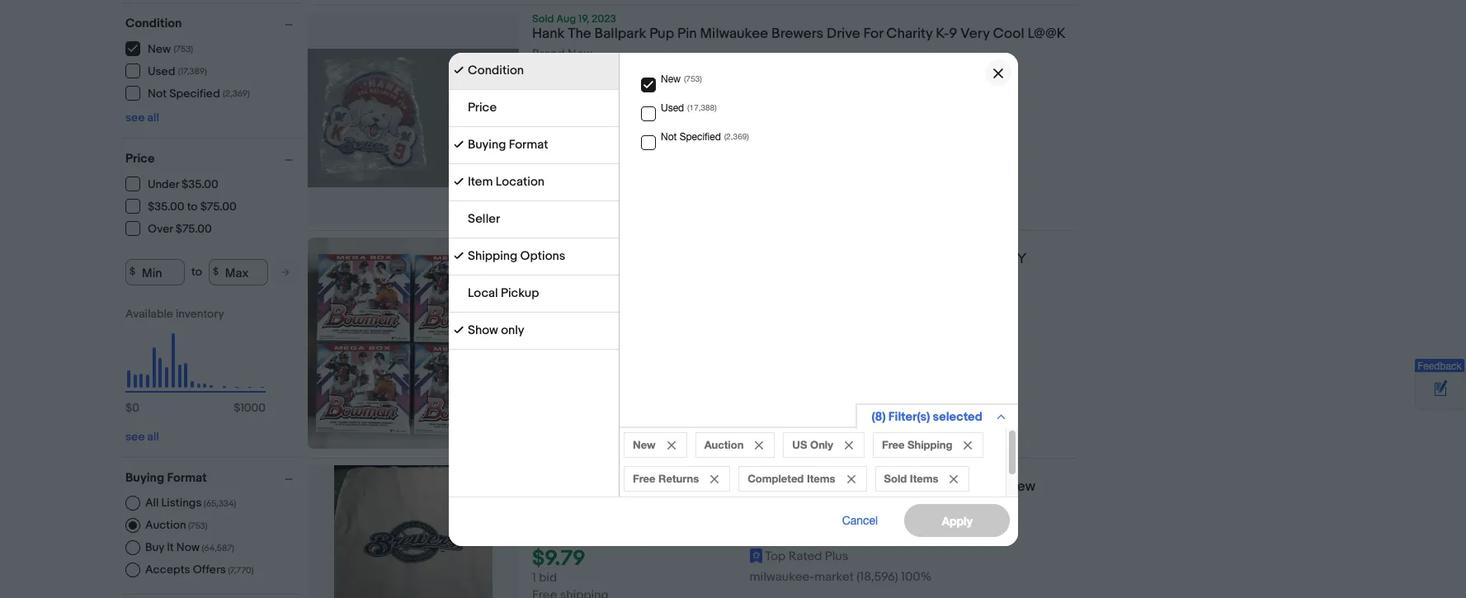 Task type: vqa. For each thing, say whether or not it's contained in the screenshot.


Task type: locate. For each thing, give the bounding box(es) containing it.
buy
[[145, 540, 164, 554]]

1 horizontal spatial (2,369)
[[724, 131, 749, 141]]

brewers left drive
[[772, 26, 824, 42]]

1 horizontal spatial auction
[[704, 438, 743, 451]]

new (753) up used (17,388)
[[661, 73, 702, 85]]

baseball inside sold  aug 19, 2023 lot of 4 (four) 2021 bowman baseball trading cards mega boxes factory sealed brand new
[[731, 251, 786, 267]]

price down 'condition' tab
[[467, 99, 496, 115]]

1 vertical spatial 19,
[[578, 238, 589, 251]]

1 vertical spatial brewers
[[604, 479, 656, 495]]

view inside free shipping free returns view similar active items sell one like this
[[532, 152, 560, 168]]

1 vertical spatial one
[[556, 412, 577, 428]]

0 horizontal spatial buying format
[[125, 470, 207, 486]]

see all down used (17,389)
[[125, 110, 159, 124]]

filter applied image inside 'show only' tab
[[453, 325, 463, 335]]

feedback
[[1418, 361, 1462, 372]]

1 filter applied image from the top
[[453, 176, 463, 186]]

0 vertical spatial not
[[148, 87, 167, 101]]

baseball up apply
[[909, 479, 964, 495]]

0 vertical spatial 1 bid
[[532, 343, 557, 358]]

1 vertical spatial 1
[[532, 571, 536, 586]]

2 filter applied image from the top
[[453, 325, 463, 335]]

similar
[[562, 152, 599, 168], [562, 395, 599, 410]]

auction (753)
[[145, 518, 208, 532]]

bowman
[[673, 251, 728, 267]]

buying up all
[[125, 470, 164, 486]]

1 vertical spatial new (753)
[[661, 73, 702, 85]]

1 like from the top
[[580, 169, 600, 185]]

0 vertical spatial view similar active items link
[[532, 152, 670, 168]]

item
[[467, 174, 493, 189]]

dialog containing condition
[[0, 0, 1466, 598]]

see all
[[125, 110, 159, 124], [125, 430, 159, 444]]

0 vertical spatial l@@k
[[1028, 26, 1066, 42]]

1 view from the top
[[532, 152, 560, 168]]

0 vertical spatial brand
[[532, 46, 565, 62]]

see for price
[[125, 430, 145, 444]]

format for buying format dropdown button
[[167, 470, 207, 486]]

filter applied image for show
[[453, 325, 463, 335]]

specified
[[169, 87, 220, 101], [679, 131, 721, 142]]

brewers inside "milwaukee brewers promo sga blanket big huge 39" x 56" baseball brand new l@@k !"
[[604, 479, 656, 495]]

not down used (17,389)
[[148, 87, 167, 101]]

(753) inside dialog
[[684, 73, 702, 83]]

milwaukee brewers promo sga blanket big huge 39" x 56" baseball brand new l@@k !
[[532, 479, 1036, 513]]

view similar active items link up remove filter - condition - new icon
[[532, 395, 670, 410]]

1 this from the top
[[602, 169, 623, 185]]

0 vertical spatial items
[[639, 152, 670, 168]]

(17,389)
[[178, 66, 207, 77]]

1 vertical spatial auction
[[145, 518, 186, 532]]

2023 inside sold  aug 19, 2023 lot of 4 (four) 2021 bowman baseball trading cards mega boxes factory sealed brand new
[[592, 238, 616, 251]]

1 vertical spatial $35.00
[[148, 200, 184, 214]]

2 vertical spatial (753)
[[188, 520, 208, 531]]

all listings (65,334)
[[145, 496, 236, 510]]

1 horizontal spatial new (753)
[[661, 73, 702, 85]]

2023 right the
[[592, 12, 616, 26]]

0 vertical spatial see all button
[[125, 110, 159, 124]]

2023 inside sold  aug 19, 2023 hank the ballpark pup pin milwaukee brewers drive for charity k-9 very cool l@@k brand new
[[592, 12, 616, 26]]

1 vertical spatial buying format
[[125, 470, 207, 486]]

baseball left trading
[[731, 251, 786, 267]]

2 vertical spatial filter applied image
[[453, 250, 463, 260]]

$35.00 up $35.00 to $75.00
[[182, 177, 218, 191]]

2 2023 from the top
[[592, 238, 616, 251]]

1 horizontal spatial buying
[[467, 137, 506, 152]]

returns
[[658, 472, 699, 485]]

l@@k
[[1028, 26, 1066, 42], [532, 496, 570, 513]]

(753) up used (17,389)
[[174, 44, 193, 54]]

2 vertical spatial brand
[[967, 479, 1004, 495]]

brand inside sold  aug 19, 2023 lot of 4 (four) 2021 bowman baseball trading cards mega boxes factory sealed brand new
[[532, 289, 565, 305]]

1 vertical spatial condition
[[467, 62, 524, 78]]

buying up item
[[467, 137, 506, 152]]

0 horizontal spatial baseball
[[731, 251, 786, 267]]

like inside view similar active items sell one like this
[[580, 412, 600, 428]]

show only
[[467, 322, 524, 338]]

0 vertical spatial brewers
[[772, 26, 824, 42]]

brewers left returns
[[604, 479, 656, 495]]

under $35.00 link
[[125, 176, 219, 191]]

buying format
[[467, 137, 548, 152], [125, 470, 207, 486]]

drive
[[827, 26, 860, 42]]

not specified (2,369) down (17,389)
[[148, 87, 250, 101]]

0 vertical spatial this
[[602, 169, 623, 185]]

1 one from the top
[[556, 169, 577, 185]]

of
[[559, 251, 578, 267]]

1 vertical spatial aug
[[556, 238, 576, 251]]

2 like from the top
[[580, 412, 600, 428]]

1 horizontal spatial price
[[467, 99, 496, 115]]

to down under $35.00
[[187, 200, 198, 214]]

location
[[495, 174, 544, 189]]

cancel
[[842, 514, 878, 527]]

2 vertical spatial sold
[[884, 472, 907, 485]]

filter applied image
[[453, 176, 463, 186], [453, 325, 463, 335]]

19, for of
[[578, 238, 589, 251]]

1 vertical spatial all
[[147, 430, 159, 444]]

brand down 'sealed'
[[532, 289, 565, 305]]

0 vertical spatial baseball
[[731, 251, 786, 267]]

0 vertical spatial price
[[467, 99, 496, 115]]

brand right remove filter - show only - sold items icon
[[967, 479, 1004, 495]]

sold  aug 19, 2023 lot of 4 (four) 2021 bowman baseball trading cards mega boxes factory sealed brand new
[[532, 238, 1027, 305]]

1 2023 from the top
[[592, 12, 616, 26]]

1 sell one like this link from the top
[[532, 169, 623, 185]]

buying for buying format tab
[[467, 137, 506, 152]]

used left (17,389)
[[148, 64, 175, 78]]

(8)
[[871, 409, 885, 425]]

plus
[[825, 549, 849, 565]]

auction left the remove filter - buying format - auction image
[[704, 438, 743, 451]]

(753)
[[174, 44, 193, 54], [684, 73, 702, 83], [188, 520, 208, 531]]

not specified (2,369) down (17,388)
[[661, 131, 749, 142]]

milwaukee up !
[[532, 479, 601, 495]]

1 vertical spatial (753)
[[684, 73, 702, 83]]

1 see all from the top
[[125, 110, 159, 124]]

1 vertical spatial see
[[125, 430, 145, 444]]

2 see all from the top
[[125, 430, 159, 444]]

0 vertical spatial view
[[532, 152, 560, 168]]

1 all from the top
[[147, 110, 159, 124]]

sell one like this link
[[532, 169, 623, 185], [532, 412, 623, 428]]

sold  aug 19, 2023 hank the ballpark pup pin milwaukee brewers drive for charity k-9 very cool l@@k brand new
[[532, 12, 1066, 62]]

56"
[[884, 479, 905, 495]]

item location
[[467, 174, 544, 189]]

2 aug from the top
[[556, 238, 576, 251]]

used
[[148, 64, 175, 78], [661, 102, 684, 113]]

free for free shipping free returns view similar active items sell one like this
[[532, 117, 557, 133]]

see for condition
[[125, 110, 145, 124]]

milwaukee right pin
[[700, 26, 768, 42]]

2 one from the top
[[556, 412, 577, 428]]

price
[[467, 99, 496, 115], [125, 151, 155, 166]]

1 vertical spatial this
[[602, 412, 623, 428]]

0 vertical spatial sell
[[532, 169, 553, 185]]

1 items from the top
[[639, 152, 670, 168]]

2 sell from the top
[[532, 412, 553, 428]]

price inside tab list
[[467, 99, 496, 115]]

condition inside 'condition' tab
[[467, 62, 524, 78]]

new up used (17,388)
[[661, 73, 681, 85]]

0 horizontal spatial milwaukee
[[532, 479, 601, 495]]

19, right the of
[[578, 238, 589, 251]]

used inside dialog
[[661, 102, 684, 113]]

0 vertical spatial bid
[[539, 343, 557, 358]]

for
[[864, 26, 883, 42]]

all
[[145, 496, 159, 510]]

l@@k right "cool"
[[1028, 26, 1066, 42]]

0 vertical spatial aug
[[556, 12, 576, 26]]

see all button
[[125, 110, 159, 124], [125, 430, 159, 444]]

0 vertical spatial format
[[509, 137, 548, 152]]

1 see from the top
[[125, 110, 145, 124]]

new (753)
[[148, 42, 193, 56], [661, 73, 702, 85]]

9
[[949, 26, 957, 42]]

format up the all listings (65,334) on the bottom left
[[167, 470, 207, 486]]

sell inside free shipping free returns view similar active items sell one like this
[[532, 169, 553, 185]]

filter applied image inside shipping options tab
[[453, 250, 463, 260]]

milwaukee-market (18,596) 100%
[[750, 570, 932, 585]]

19, for the
[[578, 12, 589, 26]]

1 vertical spatial buying
[[125, 470, 164, 486]]

1 vertical spatial used
[[661, 102, 684, 113]]

items up remove filter - condition - new icon
[[639, 395, 670, 410]]

new down the
[[568, 46, 593, 62]]

0 horizontal spatial shipping
[[467, 248, 517, 264]]

aug left ballpark
[[556, 12, 576, 26]]

sold for lot
[[532, 238, 554, 251]]

1 sell from the top
[[532, 169, 553, 185]]

new right remove filter - show only - sold items icon
[[1007, 479, 1036, 495]]

2 similar from the top
[[562, 395, 599, 410]]

0 vertical spatial 19,
[[578, 12, 589, 26]]

view down 'show only' tab at left
[[532, 395, 560, 410]]

shipping options tab
[[448, 238, 618, 275]]

brand inside "milwaukee brewers promo sga blanket big huge 39" x 56" baseball brand new l@@k !"
[[967, 479, 1004, 495]]

1 view similar active items link from the top
[[532, 152, 670, 168]]

2 see all button from the top
[[125, 430, 159, 444]]

1 see all button from the top
[[125, 110, 159, 124]]

seller
[[467, 211, 500, 227]]

19,
[[578, 12, 589, 26], [578, 238, 589, 251]]

filter applied image left "show"
[[453, 325, 463, 335]]

filter applied image
[[453, 65, 463, 75], [453, 139, 463, 149], [453, 250, 463, 260]]

1 similar from the top
[[562, 152, 599, 168]]

4
[[581, 251, 590, 267]]

1 horizontal spatial not specified (2,369)
[[661, 131, 749, 142]]

remove filter - shipping options - free shipping image
[[964, 441, 972, 449]]

0 vertical spatial 2023
[[592, 12, 616, 26]]

19, inside sold  aug 19, 2023 hank the ballpark pup pin milwaukee brewers drive for charity k-9 very cool l@@k brand new
[[578, 12, 589, 26]]

view similar active items link down returns
[[532, 152, 670, 168]]

1 items from the left
[[807, 472, 835, 485]]

dialog
[[0, 0, 1466, 598]]

1 vertical spatial brand
[[532, 289, 565, 305]]

0 horizontal spatial items
[[807, 472, 835, 485]]

brand down hank on the left of page
[[532, 46, 565, 62]]

remove filter - show only - free returns image
[[710, 475, 718, 483]]

format up location
[[509, 137, 548, 152]]

one
[[556, 169, 577, 185], [556, 412, 577, 428]]

items down used (17,388)
[[639, 152, 670, 168]]

0 vertical spatial sell one like this link
[[532, 169, 623, 185]]

1 horizontal spatial specified
[[679, 131, 721, 142]]

used left (17,388)
[[661, 102, 684, 113]]

1 vertical spatial filter applied image
[[453, 139, 463, 149]]

charity
[[887, 26, 933, 42]]

filter applied image inside buying format tab
[[453, 139, 463, 149]]

1 bid from the top
[[539, 343, 557, 358]]

$
[[130, 266, 135, 278], [213, 266, 219, 278], [125, 401, 132, 415], [234, 401, 240, 415]]

view similar active items link
[[532, 152, 670, 168], [532, 395, 670, 410]]

sold right x
[[884, 472, 907, 485]]

Maximum Value in $ text field
[[209, 259, 268, 285]]

brewers inside sold  aug 19, 2023 hank the ballpark pup pin milwaukee brewers drive for charity k-9 very cool l@@k brand new
[[772, 26, 824, 42]]

1 vertical spatial active
[[602, 395, 636, 410]]

1 vertical spatial (2,369)
[[724, 131, 749, 141]]

1 horizontal spatial used
[[661, 102, 684, 113]]

items left remove filter - show only - sold items icon
[[910, 472, 938, 485]]

(753) up used (17,388)
[[684, 73, 702, 83]]

top
[[765, 549, 786, 565]]

specified down (17,388)
[[679, 131, 721, 142]]

sold inside sold  aug 19, 2023 lot of 4 (four) 2021 bowman baseball trading cards mega boxes factory sealed brand new
[[532, 238, 554, 251]]

2 view from the top
[[532, 395, 560, 410]]

2 19, from the top
[[578, 238, 589, 251]]

not specified (2,369) inside dialog
[[661, 131, 749, 142]]

similar inside free shipping free returns view similar active items sell one like this
[[562, 152, 599, 168]]

hank the ballpark pup pin milwaukee brewers drive for charity k-9 very cool l@@k image
[[308, 49, 519, 187]]

not down used (17,388)
[[661, 131, 677, 142]]

buying format tab
[[448, 127, 618, 164]]

see up under $35.00 link
[[125, 110, 145, 124]]

see all button for condition
[[125, 110, 159, 124]]

1 vertical spatial sold
[[532, 238, 554, 251]]

specified down (17,389)
[[169, 87, 220, 101]]

0 horizontal spatial price
[[125, 151, 155, 166]]

local
[[467, 285, 498, 301]]

aug inside sold  aug 19, 2023 hank the ballpark pup pin milwaukee brewers drive for charity k-9 very cool l@@k brand new
[[556, 12, 576, 26]]

items
[[639, 152, 670, 168], [639, 395, 670, 410]]

buying format inside tab
[[467, 137, 548, 152]]

this inside free shipping free returns view similar active items sell one like this
[[602, 169, 623, 185]]

1 vertical spatial filter applied image
[[453, 325, 463, 335]]

0 vertical spatial milwaukee
[[700, 26, 768, 42]]

Minimum Value in $ text field
[[125, 259, 185, 285]]

items inside free shipping free returns view similar active items sell one like this
[[639, 152, 670, 168]]

0 vertical spatial to
[[187, 200, 198, 214]]

buying format up "item location"
[[467, 137, 548, 152]]

1 bid
[[532, 343, 557, 358], [532, 571, 557, 586]]

1 1 from the top
[[532, 343, 536, 358]]

1 filter applied image from the top
[[453, 65, 463, 75]]

apply
[[941, 513, 973, 527]]

1 vertical spatial sell
[[532, 412, 553, 428]]

baseball for trading
[[731, 251, 786, 267]]

l@@k left !
[[532, 496, 570, 513]]

0 vertical spatial see all
[[125, 110, 159, 124]]

$35.00 to $75.00 link
[[125, 198, 237, 214]]

condition left $13.99
[[467, 62, 524, 78]]

1 vertical spatial specified
[[679, 131, 721, 142]]

new up used (17,389)
[[148, 42, 171, 56]]

new (753) up used (17,389)
[[148, 42, 193, 56]]

$35.00 to $75.00
[[148, 200, 237, 214]]

used (17,388)
[[661, 102, 717, 113]]

1 vertical spatial view
[[532, 395, 560, 410]]

items
[[807, 472, 835, 485], [910, 472, 938, 485]]

0 horizontal spatial auction
[[145, 518, 186, 532]]

1 horizontal spatial items
[[910, 472, 938, 485]]

1 vertical spatial l@@k
[[532, 496, 570, 513]]

2 view similar active items link from the top
[[532, 395, 670, 410]]

0 horizontal spatial used
[[148, 64, 175, 78]]

sell
[[532, 169, 553, 185], [532, 412, 553, 428]]

baseball inside "milwaukee brewers promo sga blanket big huge 39" x 56" baseball brand new l@@k !"
[[909, 479, 964, 495]]

2 all from the top
[[147, 430, 159, 444]]

0 horizontal spatial new (753)
[[148, 42, 193, 56]]

1 vertical spatial similar
[[562, 395, 599, 410]]

1 active from the top
[[602, 152, 636, 168]]

2 items from the top
[[639, 395, 670, 410]]

1 vertical spatial not specified (2,369)
[[661, 131, 749, 142]]

brand inside sold  aug 19, 2023 hank the ballpark pup pin milwaukee brewers drive for charity k-9 very cool l@@k brand new
[[532, 46, 565, 62]]

1 vertical spatial baseball
[[909, 479, 964, 495]]

(753) up the buy it now (64,587)
[[188, 520, 208, 531]]

1 vertical spatial not
[[661, 131, 677, 142]]

x
[[874, 479, 881, 495]]

1 vertical spatial see all
[[125, 430, 159, 444]]

1 horizontal spatial milwaukee
[[700, 26, 768, 42]]

aug left 4
[[556, 238, 576, 251]]

1 aug from the top
[[556, 12, 576, 26]]

1 vertical spatial like
[[580, 412, 600, 428]]

$9.79
[[532, 547, 586, 572]]

listings
[[161, 496, 202, 510]]

$75.00 down $35.00 to $75.00
[[175, 222, 212, 236]]

1 horizontal spatial buying format
[[467, 137, 548, 152]]

see all for price
[[125, 430, 159, 444]]

see all for condition
[[125, 110, 159, 124]]

2 filter applied image from the top
[[453, 139, 463, 149]]

0 vertical spatial active
[[602, 152, 636, 168]]

hank the ballpark pup pin milwaukee brewers drive for charity k-9 very cool l@@k link
[[532, 26, 1076, 47]]

auction inside dialog
[[704, 438, 743, 451]]

sold left the
[[532, 12, 554, 26]]

items inside view similar active items sell one like this
[[639, 395, 670, 410]]

new
[[148, 42, 171, 56], [568, 46, 593, 62], [661, 73, 681, 85], [568, 289, 593, 305], [633, 438, 655, 451], [1007, 479, 1036, 495]]

filter applied image left item
[[453, 176, 463, 186]]

2023 right 4
[[592, 238, 616, 251]]

baseball
[[731, 251, 786, 267], [909, 479, 964, 495]]

not inside dialog
[[661, 131, 677, 142]]

k-
[[936, 26, 949, 42]]

0 vertical spatial condition
[[125, 15, 182, 31]]

see
[[125, 110, 145, 124], [125, 430, 145, 444]]

100%
[[901, 570, 932, 585]]

top rated plus
[[765, 549, 849, 565]]

milwaukee inside "milwaukee brewers promo sga blanket big huge 39" x 56" baseball brand new l@@k !"
[[532, 479, 601, 495]]

1 horizontal spatial l@@k
[[1028, 26, 1066, 42]]

the
[[568, 26, 591, 42]]

offers
[[193, 562, 226, 576]]

0 horizontal spatial buying
[[125, 470, 164, 486]]

2 bid from the top
[[539, 571, 557, 586]]

all down used (17,389)
[[147, 110, 159, 124]]

1 horizontal spatial shipping
[[907, 438, 952, 451]]

condition up used (17,389)
[[125, 15, 182, 31]]

shipping down (8) filter(s) selected
[[907, 438, 952, 451]]

format inside tab
[[509, 137, 548, 152]]

19, right hank on the left of page
[[578, 12, 589, 26]]

buy it now (64,587)
[[145, 540, 234, 554]]

brewers
[[772, 26, 824, 42], [604, 479, 656, 495]]

(17,388)
[[687, 102, 717, 112]]

promo
[[659, 479, 701, 495]]

cancel button
[[823, 504, 896, 537]]

buying inside tab
[[467, 137, 506, 152]]

1 horizontal spatial brewers
[[772, 26, 824, 42]]

see all down 0
[[125, 430, 159, 444]]

2 active from the top
[[602, 395, 636, 410]]

2023
[[592, 12, 616, 26], [592, 238, 616, 251]]

view up location
[[532, 152, 560, 168]]

lot of 4 (four) 2021 bowman baseball trading cards mega boxes factory sealed image
[[308, 238, 519, 449]]

items left remove filter - show only - completed items icon
[[807, 472, 835, 485]]

filter applied image for buying format
[[453, 139, 463, 149]]

1 horizontal spatial format
[[509, 137, 548, 152]]

remove filter - item location - us only image
[[845, 441, 853, 449]]

0 vertical spatial auction
[[704, 438, 743, 451]]

filter applied image inside item location tab
[[453, 176, 463, 186]]

huge
[[812, 479, 846, 495]]

$75.00 down under $35.00
[[200, 200, 237, 214]]

1 vertical spatial milwaukee
[[532, 479, 601, 495]]

0 horizontal spatial brewers
[[604, 479, 656, 495]]

1 vertical spatial see all button
[[125, 430, 159, 444]]

new down 'sealed'
[[568, 289, 593, 305]]

price up under
[[125, 151, 155, 166]]

see all button down 0
[[125, 430, 159, 444]]

2 this from the top
[[602, 412, 623, 428]]

lot of 4 (four) 2021 bowman baseball trading cards mega boxes factory sealed heading
[[532, 251, 1027, 285]]

one inside free shipping free returns view similar active items sell one like this
[[556, 169, 577, 185]]

see all button down used (17,389)
[[125, 110, 159, 124]]

auction
[[704, 438, 743, 451], [145, 518, 186, 532]]

aug inside sold  aug 19, 2023 lot of 4 (four) 2021 bowman baseball trading cards mega boxes factory sealed brand new
[[556, 238, 576, 251]]

all up all
[[147, 430, 159, 444]]

0 horizontal spatial condition
[[125, 15, 182, 31]]

blanket
[[737, 479, 784, 495]]

see down 0
[[125, 430, 145, 444]]

2 see from the top
[[125, 430, 145, 444]]

to right the minimum value in $ text field
[[191, 265, 202, 279]]

buying format up all
[[125, 470, 207, 486]]

0 vertical spatial filter applied image
[[453, 65, 463, 75]]

sold left the of
[[532, 238, 554, 251]]

sold inside sold  aug 19, 2023 hank the ballpark pup pin milwaukee brewers drive for charity k-9 very cool l@@k brand new
[[532, 12, 554, 26]]

completed
[[747, 472, 804, 485]]

1 vertical spatial $75.00
[[175, 222, 212, 236]]

tab list
[[448, 52, 618, 349]]

1 19, from the top
[[578, 12, 589, 26]]

2 items from the left
[[910, 472, 938, 485]]

2 sell one like this link from the top
[[532, 412, 623, 428]]

remove filter - show only - completed items image
[[847, 475, 855, 483]]

over $75.00
[[148, 222, 212, 236]]

shipping down seller
[[467, 248, 517, 264]]

milwaukee brewers promo sga blanket big huge 39" x 56" baseball brand new l@@k ! image
[[334, 466, 493, 598]]

view inside view similar active items sell one like this
[[532, 395, 560, 410]]

0 vertical spatial one
[[556, 169, 577, 185]]

1 vertical spatial sell one like this link
[[532, 412, 623, 428]]

auction up it
[[145, 518, 186, 532]]

filter applied image inside 'condition' tab
[[453, 65, 463, 75]]

19, inside sold  aug 19, 2023 lot of 4 (four) 2021 bowman baseball trading cards mega boxes factory sealed brand new
[[578, 238, 589, 251]]

(65,334)
[[204, 498, 236, 509]]

(64,587)
[[202, 543, 234, 553]]

items for sold items
[[910, 472, 938, 485]]

3 filter applied image from the top
[[453, 250, 463, 260]]

1 horizontal spatial condition
[[467, 62, 524, 78]]

over $75.00 link
[[125, 221, 213, 236]]

inventory
[[176, 307, 224, 321]]

$35.00 up over $75.00 link
[[148, 200, 184, 214]]



Task type: describe. For each thing, give the bounding box(es) containing it.
 (64,587) Items text field
[[200, 543, 234, 553]]

active inside view similar active items sell one like this
[[602, 395, 636, 410]]

only
[[810, 438, 833, 451]]

aug for of
[[556, 238, 576, 251]]

(753) inside auction (753)
[[188, 520, 208, 531]]

buying format for buying format dropdown button
[[125, 470, 207, 486]]

new inside "milwaukee brewers promo sga blanket big huge 39" x 56" baseball brand new l@@k !"
[[1007, 479, 1036, 495]]

factory
[[965, 251, 1027, 267]]

condition tab
[[448, 52, 618, 90]]

new left remove filter - condition - new icon
[[633, 438, 655, 451]]

condition button
[[125, 15, 300, 31]]

$ 1000
[[234, 401, 266, 415]]

remove filter - buying format - auction image
[[755, 441, 763, 449]]

sold for hank
[[532, 12, 554, 26]]

0
[[132, 401, 139, 415]]

sell inside view similar active items sell one like this
[[532, 412, 553, 428]]

trading
[[789, 251, 837, 267]]

us
[[792, 438, 807, 451]]

free for free returns
[[633, 472, 655, 485]]

aug for the
[[556, 12, 576, 26]]

filter applied image for item
[[453, 176, 463, 186]]

specified inside dialog
[[679, 131, 721, 142]]

graph of available inventory between $0 and $1000+ image
[[125, 307, 266, 423]]

cool
[[993, 26, 1025, 42]]

show only tab
[[448, 312, 618, 349]]

0 horizontal spatial not
[[148, 87, 167, 101]]

condition for 'condition' tab
[[467, 62, 524, 78]]

it
[[167, 540, 174, 554]]

39"
[[849, 479, 870, 495]]

milwaukee brewers promo sga blanket big huge 39" x 56" baseball brand new l@@k ! heading
[[532, 479, 1036, 513]]

2021
[[641, 251, 670, 267]]

similar inside view similar active items sell one like this
[[562, 395, 599, 410]]

 (7,770) Items text field
[[226, 565, 254, 576]]

see all button for price
[[125, 430, 159, 444]]

hank
[[532, 26, 565, 42]]

price button
[[125, 151, 300, 166]]

us only
[[792, 438, 833, 451]]

baseball for brand
[[909, 479, 964, 495]]

cards
[[840, 251, 879, 267]]

over
[[148, 222, 173, 236]]

0 horizontal spatial not specified (2,369)
[[148, 87, 250, 101]]

1 1 bid from the top
[[532, 343, 557, 358]]

lot of 4 (four) 2021 bowman baseball trading cards mega boxes factory sealed link
[[532, 251, 1076, 290]]

milwaukee-
[[750, 570, 815, 585]]

pup
[[650, 26, 674, 42]]

1 vertical spatial price
[[125, 151, 155, 166]]

new (753) inside dialog
[[661, 73, 702, 85]]

lot
[[532, 251, 556, 267]]

options
[[520, 248, 565, 264]]

very
[[961, 26, 990, 42]]

new inside sold  aug 19, 2023 hank the ballpark pup pin milwaukee brewers drive for charity k-9 very cool l@@k brand new
[[568, 46, 593, 62]]

auction for auction
[[704, 438, 743, 451]]

filter applied image for condition
[[453, 65, 463, 75]]

ballpark
[[595, 26, 646, 42]]

$ 0
[[125, 401, 139, 415]]

shipping inside tab
[[467, 248, 517, 264]]

condition for condition dropdown button
[[125, 15, 182, 31]]

auction for auction (753)
[[145, 518, 186, 532]]

0 horizontal spatial (2,369)
[[223, 88, 250, 99]]

rated
[[789, 549, 822, 565]]

2 1 bid from the top
[[532, 571, 557, 586]]

local pickup
[[467, 285, 539, 301]]

l@@k inside "milwaukee brewers promo sga blanket big huge 39" x 56" baseball brand new l@@k !"
[[532, 496, 570, 513]]

new inside sold  aug 19, 2023 lot of 4 (four) 2021 bowman baseball trading cards mega boxes factory sealed brand new
[[568, 289, 593, 305]]

available inventory
[[125, 307, 224, 321]]

2 1 from the top
[[532, 571, 536, 586]]

0 vertical spatial $35.00
[[182, 177, 218, 191]]

pin
[[677, 26, 697, 42]]

0 vertical spatial new (753)
[[148, 42, 193, 56]]

show
[[467, 322, 498, 338]]

milwaukee brewers promo sga blanket big huge 39" x 56" baseball brand new l@@k ! link
[[532, 479, 1076, 518]]

free shipping free returns view similar active items sell one like this
[[532, 117, 670, 185]]

accepts
[[145, 562, 190, 576]]

0 vertical spatial (753)
[[174, 44, 193, 54]]

one inside view similar active items sell one like this
[[556, 412, 577, 428]]

shipping
[[560, 117, 609, 133]]

pickup
[[500, 285, 539, 301]]

sealed
[[532, 268, 583, 285]]

free for free shipping
[[882, 438, 904, 451]]

apply button
[[904, 504, 1010, 537]]

sga
[[704, 479, 734, 495]]

active inside free shipping free returns view similar active items sell one like this
[[602, 152, 636, 168]]

used for used (17,388)
[[661, 102, 684, 113]]

used (17,389)
[[148, 64, 207, 78]]

l@@k inside sold  aug 19, 2023 hank the ballpark pup pin milwaukee brewers drive for charity k-9 very cool l@@k brand new
[[1028, 26, 1066, 42]]

remove filter - condition - new image
[[667, 441, 675, 449]]

all for price
[[147, 430, 159, 444]]

items for completed items
[[807, 472, 835, 485]]

this inside view similar active items sell one like this
[[602, 412, 623, 428]]

(2,369) inside dialog
[[724, 131, 749, 141]]

completed items
[[747, 472, 835, 485]]

0 vertical spatial $75.00
[[200, 200, 237, 214]]

selected
[[933, 409, 982, 425]]

1000
[[240, 401, 266, 415]]

format for buying format tab
[[509, 137, 548, 152]]

available
[[125, 307, 173, 321]]

returns
[[560, 135, 600, 150]]

only
[[501, 322, 524, 338]]

tab list containing condition
[[448, 52, 618, 349]]

free returns
[[633, 472, 699, 485]]

buying format button
[[125, 470, 300, 486]]

filter(s)
[[888, 409, 930, 425]]

all for condition
[[147, 110, 159, 124]]

item location tab
[[448, 164, 618, 201]]

market
[[815, 570, 854, 585]]

sold items
[[884, 472, 938, 485]]

remove filter - show only - sold items image
[[950, 475, 958, 483]]

2023 for 4
[[592, 238, 616, 251]]

used for used (17,389)
[[148, 64, 175, 78]]

boxes
[[922, 251, 962, 267]]

0 vertical spatial specified
[[169, 87, 220, 101]]

milwaukee inside sold  aug 19, 2023 hank the ballpark pup pin milwaukee brewers drive for charity k-9 very cool l@@k brand new
[[700, 26, 768, 42]]

 (753) Items text field
[[186, 520, 208, 531]]

big
[[788, 479, 808, 495]]

buying for buying format dropdown button
[[125, 470, 164, 486]]

free shipping
[[882, 438, 952, 451]]

buying format for buying format tab
[[467, 137, 548, 152]]

view similar active items sell one like this
[[532, 395, 670, 428]]

under
[[148, 177, 179, 191]]

hank the ballpark pup pin milwaukee brewers drive for charity k-9 very cool l@@k heading
[[532, 26, 1066, 42]]

like inside free shipping free returns view similar active items sell one like this
[[580, 169, 600, 185]]

under $35.00
[[148, 177, 218, 191]]

shipping options
[[467, 248, 565, 264]]

(8) filter(s) selected button
[[856, 403, 1018, 429]]

$13.99
[[532, 76, 595, 102]]

filter applied image for shipping options
[[453, 250, 463, 260]]

 (65,334) Items text field
[[202, 498, 236, 509]]

2023 for ballpark
[[592, 12, 616, 26]]

(18,596)
[[857, 570, 898, 585]]

sold inside dialog
[[884, 472, 907, 485]]

1 vertical spatial to
[[191, 265, 202, 279]]

mega
[[883, 251, 919, 267]]



